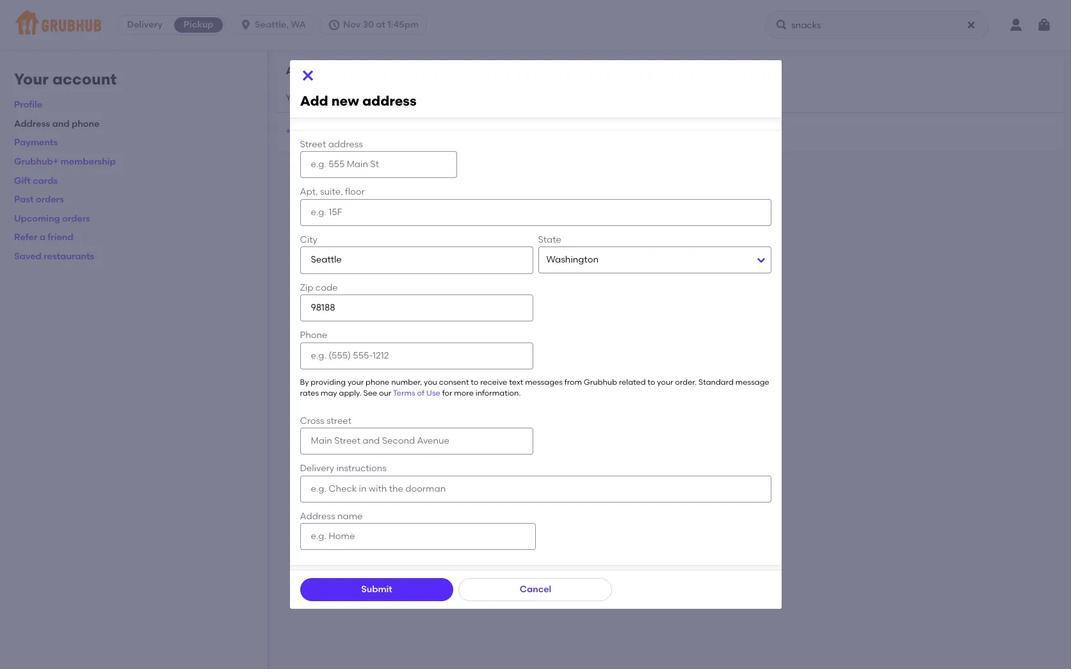 Task type: describe. For each thing, give the bounding box(es) containing it.
street
[[300, 139, 326, 150]]

+ add a new address
[[286, 126, 378, 137]]

grubhub+
[[14, 156, 58, 167]]

0 horizontal spatial svg image
[[966, 20, 976, 30]]

terms of use link
[[393, 389, 440, 398]]

+ add a new address button
[[286, 120, 378, 143]]

Cross street text field
[[300, 428, 533, 455]]

payments
[[14, 137, 58, 148]]

city
[[300, 234, 317, 245]]

at
[[376, 19, 385, 30]]

Zip code telephone field
[[300, 294, 533, 322]]

past orders link
[[14, 194, 64, 205]]

don't
[[304, 92, 326, 103]]

0 vertical spatial add
[[300, 93, 328, 109]]

orders for upcoming orders
[[62, 213, 90, 224]]

Street address text field
[[300, 151, 457, 178]]

street
[[327, 415, 352, 426]]

upcoming orders
[[14, 213, 90, 224]]

from
[[564, 378, 582, 387]]

saved restaurants
[[14, 251, 94, 262]]

1 your from the left
[[348, 378, 364, 387]]

standard
[[699, 378, 734, 387]]

terms
[[393, 389, 415, 398]]

Phone telephone field
[[300, 342, 533, 369]]

see
[[363, 389, 377, 398]]

a inside + add a new address button
[[314, 126, 320, 137]]

may
[[321, 389, 337, 398]]

delivery button
[[118, 15, 172, 35]]

zip
[[300, 282, 313, 293]]

phone
[[300, 330, 328, 341]]

nov 30 at 1:45pm
[[343, 19, 419, 30]]

payments link
[[14, 137, 58, 148]]

upcoming orders link
[[14, 213, 90, 224]]

cards
[[33, 175, 58, 186]]

apply.
[[339, 389, 362, 398]]

receive
[[480, 378, 507, 387]]

profile link
[[14, 99, 42, 110]]

Delivery instructions text field
[[300, 475, 771, 502]]

information.
[[476, 389, 521, 398]]

new inside button
[[322, 126, 340, 137]]

message
[[736, 378, 769, 387]]

Apt, suite, floor text field
[[300, 199, 771, 226]]

2 to from the left
[[648, 378, 655, 387]]

consent
[[439, 378, 469, 387]]

grubhub
[[584, 378, 617, 387]]

you
[[424, 378, 437, 387]]

add new address
[[300, 93, 417, 109]]

add inside button
[[293, 126, 312, 137]]

saved
[[14, 251, 42, 262]]

gift cards link
[[14, 175, 58, 186]]

have
[[328, 92, 349, 103]]

delivery instructions
[[300, 463, 387, 474]]

code
[[316, 282, 338, 293]]

2 your from the left
[[657, 378, 673, 387]]

street address
[[300, 139, 363, 150]]

0 vertical spatial new
[[331, 93, 359, 109]]

seattle, wa
[[255, 19, 306, 30]]

refer
[[14, 232, 37, 243]]

number,
[[391, 378, 422, 387]]

1:45pm
[[388, 19, 419, 30]]

any
[[352, 92, 368, 103]]

1 to from the left
[[471, 378, 478, 387]]

related
[[619, 378, 646, 387]]

submit button
[[300, 578, 454, 601]]

providing
[[311, 378, 346, 387]]

addresses
[[286, 65, 339, 77]]

saved
[[370, 92, 396, 103]]

instructions
[[336, 463, 387, 474]]

cross
[[300, 415, 324, 426]]

your
[[14, 70, 49, 88]]

past orders
[[14, 194, 64, 205]]

saved restaurants link
[[14, 251, 94, 262]]

City text field
[[300, 247, 533, 274]]

2 vertical spatial address
[[328, 139, 363, 150]]



Task type: locate. For each thing, give the bounding box(es) containing it.
1 vertical spatial phone
[[366, 378, 389, 387]]

address name
[[300, 511, 363, 522]]

our
[[379, 389, 391, 398]]

1 vertical spatial new
[[322, 126, 340, 137]]

to right related
[[648, 378, 655, 387]]

to
[[471, 378, 478, 387], [648, 378, 655, 387]]

delivery inside button
[[127, 19, 162, 30]]

1 horizontal spatial phone
[[366, 378, 389, 387]]

0 vertical spatial address
[[14, 118, 50, 129]]

0 horizontal spatial a
[[40, 232, 45, 243]]

wa
[[291, 19, 306, 30]]

text
[[509, 378, 523, 387]]

svg image inside seattle, wa button
[[240, 19, 252, 31]]

a up the "street"
[[314, 126, 320, 137]]

apt,
[[300, 187, 318, 198]]

address
[[362, 93, 417, 109], [342, 126, 378, 137], [328, 139, 363, 150]]

and
[[52, 118, 70, 129]]

you
[[286, 92, 301, 103]]

cancel
[[520, 584, 551, 595]]

address left name
[[300, 511, 335, 522]]

zip code
[[300, 282, 338, 293]]

1 vertical spatial add
[[293, 126, 312, 137]]

cancel button
[[459, 578, 612, 601]]

nov 30 at 1:45pm button
[[319, 15, 432, 35]]

account
[[52, 70, 117, 88]]

+
[[286, 126, 291, 137]]

gift cards
[[14, 175, 58, 186]]

your left "order."
[[657, 378, 673, 387]]

phone
[[72, 118, 99, 129], [366, 378, 389, 387]]

apt, suite, floor
[[300, 187, 365, 198]]

delivery left pickup
[[127, 19, 162, 30]]

svg image inside nov 30 at 1:45pm button
[[328, 19, 341, 31]]

seattle,
[[255, 19, 289, 30]]

svg image
[[1037, 17, 1052, 33], [966, 20, 976, 30]]

1 horizontal spatial your
[[657, 378, 673, 387]]

name
[[337, 511, 363, 522]]

1 vertical spatial delivery
[[300, 463, 334, 474]]

rates
[[300, 389, 319, 398]]

more
[[454, 389, 474, 398]]

cross street
[[300, 415, 352, 426]]

0 vertical spatial delivery
[[127, 19, 162, 30]]

delivery for delivery
[[127, 19, 162, 30]]

0 horizontal spatial to
[[471, 378, 478, 387]]

nov
[[343, 19, 361, 30]]

grubhub+ membership
[[14, 156, 116, 167]]

svg image
[[240, 19, 252, 31], [328, 19, 341, 31], [775, 19, 788, 31], [300, 68, 315, 83]]

add right +
[[293, 126, 312, 137]]

restaurants
[[44, 251, 94, 262]]

0 vertical spatial address
[[362, 93, 417, 109]]

0 horizontal spatial phone
[[72, 118, 99, 129]]

profile
[[14, 99, 42, 110]]

address
[[14, 118, 50, 129], [300, 511, 335, 522]]

your
[[348, 378, 364, 387], [657, 378, 673, 387]]

address and phone
[[14, 118, 99, 129]]

by
[[300, 378, 309, 387]]

phone right "and"
[[72, 118, 99, 129]]

messages
[[525, 378, 563, 387]]

0 horizontal spatial address
[[14, 118, 50, 129]]

submit
[[361, 584, 392, 595]]

0 horizontal spatial delivery
[[127, 19, 162, 30]]

0 vertical spatial phone
[[72, 118, 99, 129]]

delivery
[[127, 19, 162, 30], [300, 463, 334, 474]]

refer a friend
[[14, 232, 73, 243]]

orders up 'friend'
[[62, 213, 90, 224]]

past
[[14, 194, 34, 205]]

address for address and phone
[[14, 118, 50, 129]]

terms of use for more information.
[[393, 389, 521, 398]]

0 vertical spatial a
[[314, 126, 320, 137]]

0 horizontal spatial your
[[348, 378, 364, 387]]

1 vertical spatial address
[[342, 126, 378, 137]]

order.
[[675, 378, 697, 387]]

pickup
[[184, 19, 214, 30]]

1 horizontal spatial delivery
[[300, 463, 334, 474]]

address and phone link
[[14, 118, 99, 129]]

address inside button
[[342, 126, 378, 137]]

friend
[[48, 232, 73, 243]]

new up street address
[[322, 126, 340, 137]]

1 horizontal spatial address
[[300, 511, 335, 522]]

to up the more
[[471, 378, 478, 387]]

phone up see in the bottom of the page
[[366, 378, 389, 387]]

delivery for delivery instructions
[[300, 463, 334, 474]]

addresses.
[[398, 92, 444, 103]]

membership
[[61, 156, 116, 167]]

new right don't
[[331, 93, 359, 109]]

add
[[300, 93, 328, 109], [293, 126, 312, 137]]

main navigation navigation
[[0, 0, 1071, 50]]

you don't have any saved addresses.
[[286, 92, 444, 103]]

new
[[331, 93, 359, 109], [322, 126, 340, 137]]

refer a friend link
[[14, 232, 73, 243]]

1 horizontal spatial svg image
[[1037, 17, 1052, 33]]

1 vertical spatial address
[[300, 511, 335, 522]]

phone inside "by providing your phone number, you consent to receive text messages from grubhub related to your order. standard message rates may apply. see our"
[[366, 378, 389, 387]]

floor
[[345, 187, 365, 198]]

gift
[[14, 175, 31, 186]]

address down profile
[[14, 118, 50, 129]]

1 vertical spatial a
[[40, 232, 45, 243]]

your account
[[14, 70, 117, 88]]

add down addresses
[[300, 93, 328, 109]]

your up apply.
[[348, 378, 364, 387]]

grubhub+ membership link
[[14, 156, 116, 167]]

0 vertical spatial orders
[[36, 194, 64, 205]]

1 vertical spatial orders
[[62, 213, 90, 224]]

suite,
[[320, 187, 343, 198]]

1 horizontal spatial to
[[648, 378, 655, 387]]

seattle, wa button
[[231, 15, 319, 35]]

upcoming
[[14, 213, 60, 224]]

use
[[426, 389, 440, 398]]

of
[[417, 389, 424, 398]]

address for address name
[[300, 511, 335, 522]]

orders for past orders
[[36, 194, 64, 205]]

a right refer
[[40, 232, 45, 243]]

for
[[442, 389, 452, 398]]

pickup button
[[172, 15, 225, 35]]

delivery left instructions
[[300, 463, 334, 474]]

state
[[538, 234, 561, 245]]

Address name text field
[[300, 523, 536, 550]]

1 horizontal spatial a
[[314, 126, 320, 137]]

orders up upcoming orders link
[[36, 194, 64, 205]]

by providing your phone number, you consent to receive text messages from grubhub related to your order. standard message rates may apply. see our
[[300, 378, 769, 398]]



Task type: vqa. For each thing, say whether or not it's contained in the screenshot.
receive
yes



